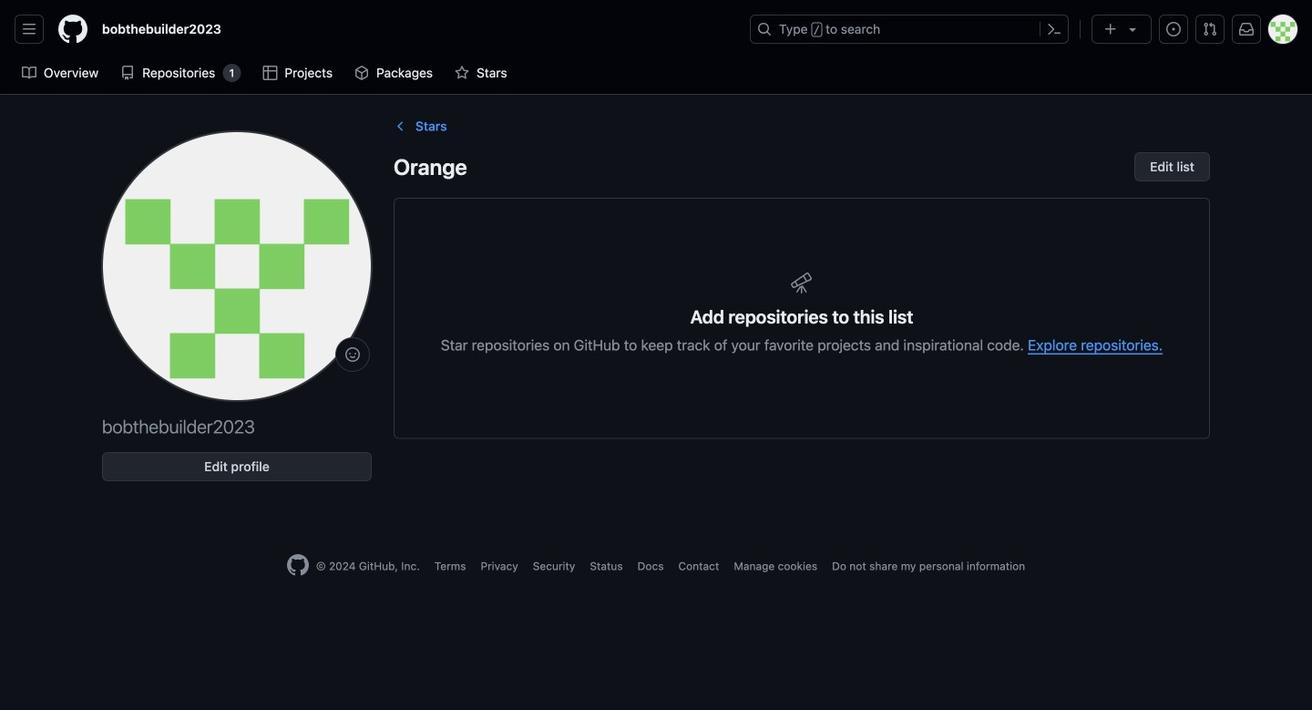 Task type: locate. For each thing, give the bounding box(es) containing it.
git pull request image
[[1204, 22, 1218, 36]]

book image
[[22, 66, 36, 80]]

homepage image
[[287, 554, 309, 576]]

homepage image
[[58, 15, 88, 44]]

chevron left image
[[394, 119, 408, 134]]

package image
[[355, 66, 369, 80]]

change your avatar image
[[102, 131, 372, 401]]

triangle down image
[[1126, 22, 1141, 36]]

notifications image
[[1240, 22, 1255, 36]]



Task type: vqa. For each thing, say whether or not it's contained in the screenshot.
the top ❤️
no



Task type: describe. For each thing, give the bounding box(es) containing it.
repo image
[[121, 66, 135, 80]]

telescope image
[[791, 272, 813, 294]]

star image
[[455, 66, 470, 80]]

issue opened image
[[1167, 22, 1182, 36]]

command palette image
[[1048, 22, 1062, 36]]

plus image
[[1104, 22, 1119, 36]]

table image
[[263, 66, 277, 80]]

smiley image
[[346, 347, 360, 362]]



